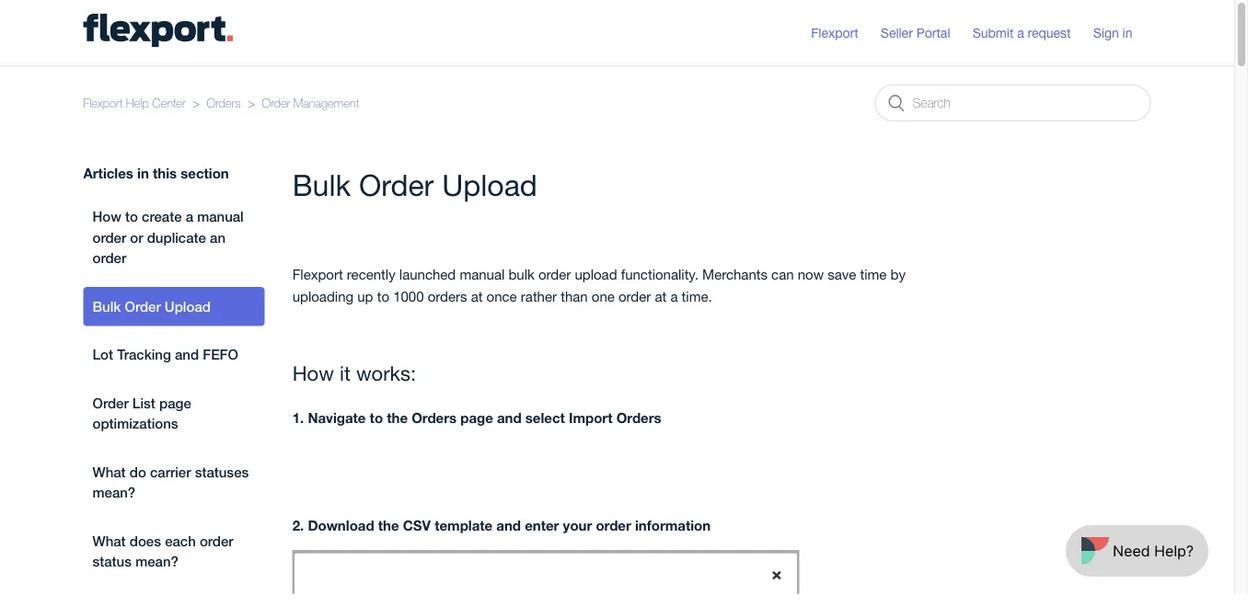 Task type: describe. For each thing, give the bounding box(es) containing it.
rather
[[521, 289, 557, 305]]

order list page optimizations
[[93, 395, 191, 432]]

flexport recently launched manual bulk order upload functionality. merchants can now save time by uploading up to 1000 orders at once rather than one order at a time.
[[293, 267, 906, 305]]

flexport for flexport
[[812, 25, 859, 40]]

flexport for flexport help center
[[83, 96, 123, 111]]

upload
[[575, 267, 618, 283]]

submit a request
[[973, 25, 1071, 40]]

1.
[[293, 410, 304, 426]]

download
[[308, 517, 374, 534]]

a inside submit a request link
[[1018, 25, 1025, 40]]

does
[[130, 533, 161, 550]]

enter
[[525, 517, 559, 534]]

manual inside how to create a manual order or duplicate an order
[[197, 209, 244, 225]]

1000.png image
[[293, 551, 800, 596]]

lot tracking and fefo link
[[83, 336, 265, 375]]

how to create a manual order or duplicate an order link
[[83, 198, 265, 278]]

how to create a manual order or duplicate an order
[[93, 209, 244, 267]]

2 at from the left
[[655, 289, 667, 305]]

section
[[181, 165, 229, 181]]

do
[[130, 464, 146, 481]]

import
[[569, 410, 613, 426]]

sign
[[1094, 25, 1119, 40]]

one
[[592, 289, 615, 305]]

flexport link
[[812, 23, 877, 42]]

1. navigate to the orders page and select import orders
[[293, 410, 662, 426]]

to inside how to create a manual order or duplicate an order
[[125, 209, 138, 225]]

what for what do carrier statuses mean?
[[93, 464, 126, 481]]

how for how to create a manual order or duplicate an order
[[93, 209, 121, 225]]

1000
[[393, 289, 424, 305]]

to inside flexport recently launched manual bulk order upload functionality. merchants can now save time by uploading up to 1000 orders at once rather than one order at a time.
[[377, 289, 390, 305]]

Search search field
[[875, 85, 1152, 122]]

can
[[772, 267, 794, 283]]

order inside order list page optimizations
[[93, 395, 129, 412]]

fefo
[[203, 347, 238, 363]]

select
[[526, 410, 565, 426]]

flexport help center help center home page image
[[83, 13, 233, 47]]

what for what does each order status mean?
[[93, 533, 126, 550]]

seller portal
[[881, 25, 951, 40]]

what do carrier statuses mean?
[[93, 464, 249, 501]]

optimizations
[[93, 416, 178, 432]]

launched
[[399, 267, 456, 283]]

time.
[[682, 289, 712, 305]]

what do carrier statuses mean? link
[[83, 453, 265, 513]]

0 horizontal spatial bulk order upload
[[93, 298, 211, 315]]

information
[[635, 517, 711, 534]]

bulk order upload link
[[83, 287, 265, 326]]

lot
[[93, 347, 113, 363]]

what does each order status mean? link
[[83, 522, 265, 582]]

a inside flexport recently launched manual bulk order upload functionality. merchants can now save time by uploading up to 1000 orders at once rather than one order at a time.
[[671, 289, 678, 305]]

flexport for flexport recently launched manual bulk order upload functionality. merchants can now save time by uploading up to 1000 orders at once rather than one order at a time.
[[293, 267, 343, 283]]

each
[[165, 533, 196, 550]]

save
[[828, 267, 857, 283]]

sign in button
[[1094, 18, 1152, 48]]

1 vertical spatial and
[[497, 410, 522, 426]]

seller portal link
[[881, 23, 969, 42]]

help
[[126, 96, 149, 111]]

recently
[[347, 267, 396, 283]]

0 horizontal spatial bulk
[[93, 298, 121, 315]]

request
[[1028, 25, 1071, 40]]

1 vertical spatial the
[[378, 517, 399, 534]]

sign in
[[1094, 25, 1133, 40]]

once
[[487, 289, 517, 305]]

list
[[132, 395, 156, 412]]

bulk order upload main content
[[0, 65, 1235, 596]]

submit
[[973, 25, 1014, 40]]

1 at from the left
[[471, 289, 483, 305]]

mean? inside "what does each order status mean?"
[[136, 554, 179, 570]]

tracking
[[117, 347, 171, 363]]

duplicate
[[147, 229, 206, 246]]



Task type: vqa. For each thing, say whether or not it's contained in the screenshot.
Flexport Help Center link
yes



Task type: locate. For each thing, give the bounding box(es) containing it.
2 vertical spatial to
[[370, 410, 383, 426]]

mean? inside what do carrier statuses mean?
[[93, 485, 136, 501]]

in left this
[[137, 165, 149, 181]]

flexport left help
[[83, 96, 123, 111]]

your
[[563, 517, 592, 534]]

flexport help center link
[[83, 96, 186, 111]]

what up status
[[93, 533, 126, 550]]

1 vertical spatial what
[[93, 533, 126, 550]]

orders link
[[207, 96, 241, 111]]

order management link
[[262, 96, 359, 111]]

flexport inside flexport recently launched manual bulk order upload functionality. merchants can now save time by uploading up to 1000 orders at once rather than one order at a time.
[[293, 267, 343, 283]]

page
[[159, 395, 191, 412], [461, 410, 493, 426]]

statuses
[[195, 464, 249, 481]]

and left enter
[[497, 517, 521, 534]]

2 horizontal spatial orders
[[617, 410, 662, 426]]

a right submit
[[1018, 25, 1025, 40]]

how for how it works:
[[293, 362, 334, 385]]

management
[[294, 96, 359, 111]]

manual up an
[[197, 209, 244, 225]]

0 vertical spatial upload
[[442, 168, 538, 202]]

orders
[[207, 96, 241, 111], [412, 410, 457, 426], [617, 410, 662, 426]]

what inside "what does each order status mean?"
[[93, 533, 126, 550]]

0 horizontal spatial how
[[93, 209, 121, 225]]

bulk up lot
[[93, 298, 121, 315]]

to
[[125, 209, 138, 225], [377, 289, 390, 305], [370, 410, 383, 426]]

it
[[340, 362, 351, 385]]

in for sign
[[1123, 25, 1133, 40]]

how left it
[[293, 362, 334, 385]]

1 vertical spatial how
[[293, 362, 334, 385]]

0 vertical spatial a
[[1018, 25, 1025, 40]]

1 vertical spatial manual
[[460, 267, 505, 283]]

the left csv at the bottom left
[[378, 517, 399, 534]]

up
[[358, 289, 373, 305]]

1 vertical spatial in
[[137, 165, 149, 181]]

or
[[130, 229, 143, 246]]

0 vertical spatial bulk
[[293, 168, 351, 202]]

1 horizontal spatial bulk
[[293, 168, 351, 202]]

merchants
[[703, 267, 768, 283]]

0 vertical spatial to
[[125, 209, 138, 225]]

2.
[[293, 517, 304, 534]]

to right up
[[377, 289, 390, 305]]

2 what from the top
[[93, 533, 126, 550]]

what does each order status mean?
[[93, 533, 234, 570]]

orders right import
[[617, 410, 662, 426]]

0 vertical spatial bulk order upload
[[293, 168, 538, 202]]

articles
[[83, 165, 133, 181]]

1 horizontal spatial orders
[[412, 410, 457, 426]]

page left select on the bottom of the page
[[461, 410, 493, 426]]

mean?
[[93, 485, 136, 501], [136, 554, 179, 570]]

the
[[387, 410, 408, 426], [378, 517, 399, 534]]

articles in this section
[[83, 165, 229, 181]]

an
[[210, 229, 226, 246]]

0 vertical spatial and
[[175, 347, 199, 363]]

manual
[[197, 209, 244, 225], [460, 267, 505, 283]]

1 horizontal spatial flexport
[[293, 267, 343, 283]]

in inside button
[[1123, 25, 1133, 40]]

bulk order upload
[[293, 168, 538, 202], [93, 298, 211, 315]]

1 horizontal spatial bulk order upload
[[293, 168, 538, 202]]

manual up the once
[[460, 267, 505, 283]]

in inside bulk order upload main content
[[137, 165, 149, 181]]

1 horizontal spatial a
[[671, 289, 678, 305]]

in right 'sign'
[[1123, 25, 1133, 40]]

what
[[93, 464, 126, 481], [93, 533, 126, 550]]

0 horizontal spatial a
[[186, 209, 193, 225]]

and left fefo
[[175, 347, 199, 363]]

bulk order upload up launched
[[293, 168, 538, 202]]

0 vertical spatial how
[[93, 209, 121, 225]]

1 vertical spatial flexport
[[83, 96, 123, 111]]

carrier
[[150, 464, 191, 481]]

bulk
[[509, 267, 535, 283]]

flexport left seller
[[812, 25, 859, 40]]

bulk
[[293, 168, 351, 202], [93, 298, 121, 315]]

order inside "what does each order status mean?"
[[200, 533, 234, 550]]

bulk down management
[[293, 168, 351, 202]]

the down "works:"
[[387, 410, 408, 426]]

csv
[[403, 517, 431, 534]]

0 horizontal spatial in
[[137, 165, 149, 181]]

1 vertical spatial bulk order upload
[[93, 298, 211, 315]]

uploading
[[293, 289, 354, 305]]

a left time.
[[671, 289, 678, 305]]

than
[[561, 289, 588, 305]]

navigate
[[308, 410, 366, 426]]

now
[[798, 267, 824, 283]]

to up or
[[125, 209, 138, 225]]

2 vertical spatial a
[[671, 289, 678, 305]]

1 vertical spatial mean?
[[136, 554, 179, 570]]

order list page optimizations link
[[83, 384, 265, 444]]

functionality.
[[621, 267, 699, 283]]

page right list
[[159, 395, 191, 412]]

flexport
[[812, 25, 859, 40], [83, 96, 123, 111], [293, 267, 343, 283]]

status
[[93, 554, 132, 570]]

lot tracking and fefo
[[93, 347, 238, 363]]

1 horizontal spatial at
[[655, 289, 667, 305]]

and
[[175, 347, 199, 363], [497, 410, 522, 426], [497, 517, 521, 534]]

orders right center
[[207, 96, 241, 111]]

in for articles
[[137, 165, 149, 181]]

at down functionality.
[[655, 289, 667, 305]]

0 horizontal spatial at
[[471, 289, 483, 305]]

time
[[861, 267, 887, 283]]

1 horizontal spatial upload
[[442, 168, 538, 202]]

0 horizontal spatial flexport
[[83, 96, 123, 111]]

what left do
[[93, 464, 126, 481]]

upload
[[442, 168, 538, 202], [165, 298, 211, 315]]

2. download the csv template and enter your order information
[[293, 517, 711, 534]]

0 vertical spatial mean?
[[93, 485, 136, 501]]

1 horizontal spatial page
[[461, 410, 493, 426]]

orders
[[428, 289, 467, 305]]

1 vertical spatial upload
[[165, 298, 211, 315]]

manual inside flexport recently launched manual bulk order upload functionality. merchants can now save time by uploading up to 1000 orders at once rather than one order at a time.
[[460, 267, 505, 283]]

works:
[[356, 362, 416, 385]]

at
[[471, 289, 483, 305], [655, 289, 667, 305]]

1 horizontal spatial how
[[293, 362, 334, 385]]

page inside order list page optimizations
[[159, 395, 191, 412]]

1 vertical spatial a
[[186, 209, 193, 225]]

1 horizontal spatial manual
[[460, 267, 505, 283]]

by
[[891, 267, 906, 283]]

a inside how to create a manual order or duplicate an order
[[186, 209, 193, 225]]

0 vertical spatial in
[[1123, 25, 1133, 40]]

mean? down do
[[93, 485, 136, 501]]

2 vertical spatial and
[[497, 517, 521, 534]]

a
[[1018, 25, 1025, 40], [186, 209, 193, 225], [671, 289, 678, 305]]

0 vertical spatial what
[[93, 464, 126, 481]]

how
[[93, 209, 121, 225], [293, 362, 334, 385]]

to right navigate
[[370, 410, 383, 426]]

flexport up uploading
[[293, 267, 343, 283]]

0 horizontal spatial upload
[[165, 298, 211, 315]]

this
[[153, 165, 177, 181]]

create
[[142, 209, 182, 225]]

flexport help center
[[83, 96, 186, 111]]

what inside what do carrier statuses mean?
[[93, 464, 126, 481]]

how down articles
[[93, 209, 121, 225]]

seller
[[881, 25, 913, 40]]

orders down "works:"
[[412, 410, 457, 426]]

2 horizontal spatial a
[[1018, 25, 1025, 40]]

in
[[1123, 25, 1133, 40], [137, 165, 149, 181]]

0 horizontal spatial page
[[159, 395, 191, 412]]

1 horizontal spatial in
[[1123, 25, 1133, 40]]

0 vertical spatial flexport
[[812, 25, 859, 40]]

order
[[262, 96, 290, 111], [359, 168, 434, 202], [125, 298, 161, 315], [93, 395, 129, 412]]

template
[[435, 517, 493, 534]]

how inside how to create a manual order or duplicate an order
[[93, 209, 121, 225]]

how it works:
[[293, 362, 416, 385]]

portal
[[917, 25, 951, 40]]

at left the once
[[471, 289, 483, 305]]

1 vertical spatial bulk
[[93, 298, 121, 315]]

bulk order upload up the tracking
[[93, 298, 211, 315]]

submit a request link
[[973, 23, 1090, 42]]

1 vertical spatial to
[[377, 289, 390, 305]]

2 horizontal spatial flexport
[[812, 25, 859, 40]]

order management
[[262, 96, 359, 111]]

0 horizontal spatial orders
[[207, 96, 241, 111]]

1 what from the top
[[93, 464, 126, 481]]

center
[[152, 96, 186, 111]]

0 horizontal spatial manual
[[197, 209, 244, 225]]

mean? down does
[[136, 554, 179, 570]]

0 vertical spatial the
[[387, 410, 408, 426]]

2 vertical spatial flexport
[[293, 267, 343, 283]]

None search field
[[875, 85, 1152, 122]]

0 vertical spatial manual
[[197, 209, 244, 225]]

a up duplicate
[[186, 209, 193, 225]]

and left select on the bottom of the page
[[497, 410, 522, 426]]



